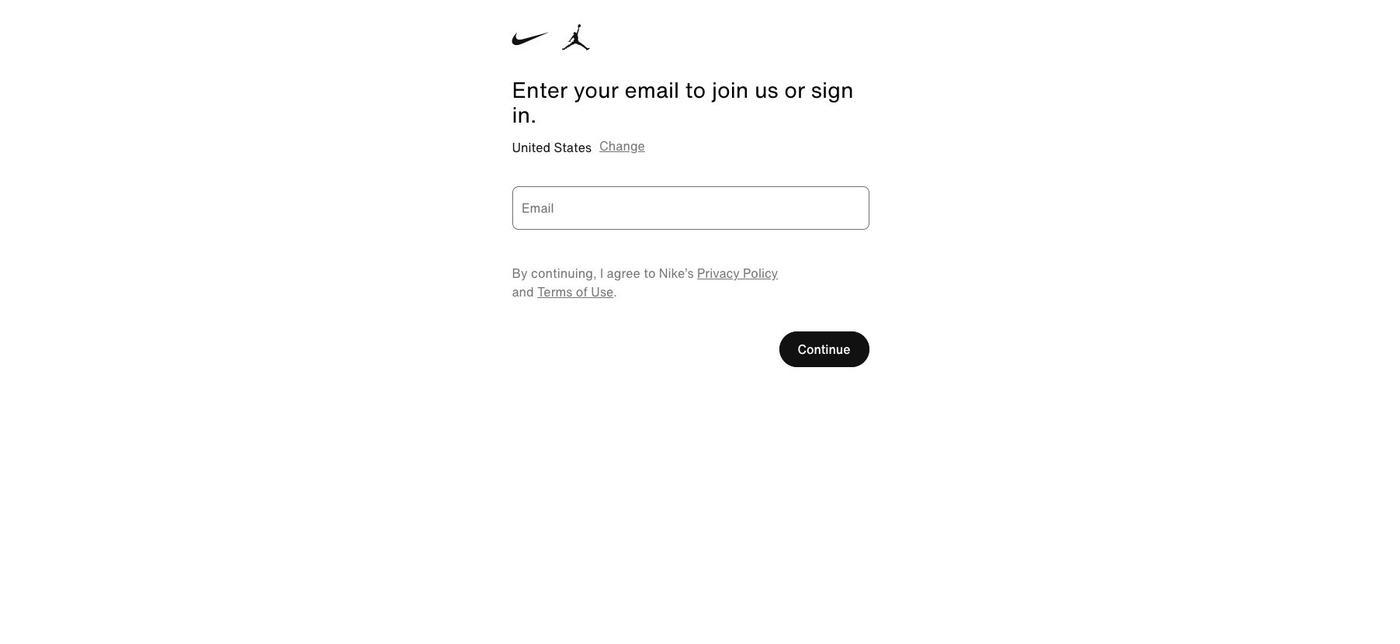Task type: describe. For each thing, give the bounding box(es) containing it.
nike logo image
[[512, 26, 549, 52]]

enter your email to join us or sign in. group element
[[512, 0, 869, 127]]

enter your email to join us or sign in. element
[[512, 78, 869, 127]]



Task type: vqa. For each thing, say whether or not it's contained in the screenshot.
What's your password? group element
no



Task type: locate. For each thing, give the bounding box(es) containing it.
None text field
[[512, 186, 869, 230]]



